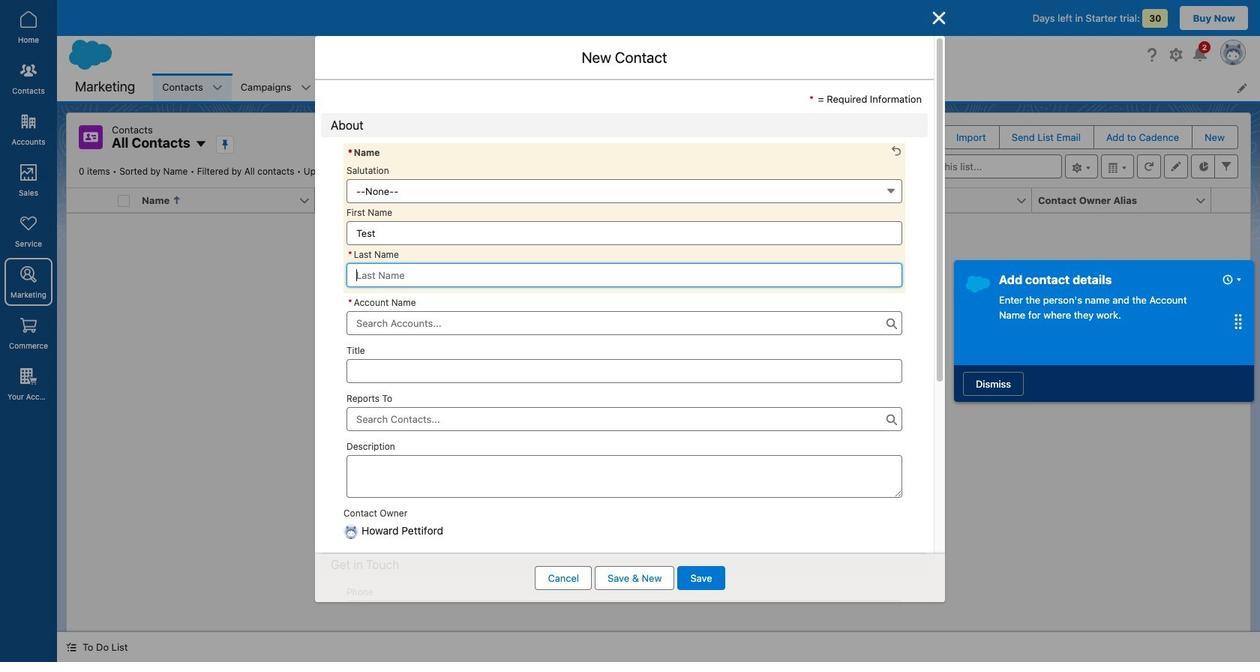 Task type: locate. For each thing, give the bounding box(es) containing it.
4 list item from the left
[[403, 74, 466, 101]]

account name element
[[315, 188, 503, 213]]

Salutation - Current Selection: --None-- button
[[347, 179, 902, 203]]

action image
[[1211, 188, 1250, 212]]

None text field
[[347, 359, 902, 383], [347, 601, 902, 625], [347, 359, 902, 383], [347, 601, 902, 625]]

text default image
[[66, 642, 77, 653]]

all contacts|contacts|list view element
[[66, 113, 1251, 632]]

Last Name text field
[[347, 263, 902, 287]]

2 list item from the left
[[232, 74, 320, 101]]

First Name text field
[[347, 221, 902, 245]]

status
[[548, 320, 769, 500]]

list
[[153, 74, 1260, 101]]

list item
[[153, 74, 232, 101], [232, 74, 320, 101], [320, 74, 403, 101], [403, 74, 466, 101]]

1 list item from the left
[[153, 74, 232, 101]]

None text field
[[347, 455, 902, 498]]

cell inside all contacts|contacts|list view element
[[112, 188, 136, 213]]

email element
[[853, 188, 1041, 213]]

cell
[[112, 188, 136, 213]]

3 list item from the left
[[320, 74, 403, 101]]



Task type: describe. For each thing, give the bounding box(es) containing it.
Search Accounts... text field
[[347, 311, 902, 335]]

Search Contacts... text field
[[347, 407, 902, 431]]

item number image
[[67, 188, 112, 212]]

name element
[[136, 188, 324, 213]]

Search All Contacts list view. search field
[[882, 155, 1062, 179]]

status inside all contacts|contacts|list view element
[[548, 320, 769, 500]]

item number element
[[67, 188, 112, 213]]

action element
[[1211, 188, 1250, 213]]

all contacts status
[[79, 166, 304, 177]]

list view controls image
[[1065, 155, 1098, 179]]

contact owner alias element
[[1032, 188, 1220, 213]]

select list display image
[[1101, 155, 1134, 179]]

inverse image
[[930, 9, 948, 27]]

phone element
[[674, 188, 862, 213]]

title element
[[494, 188, 683, 213]]



